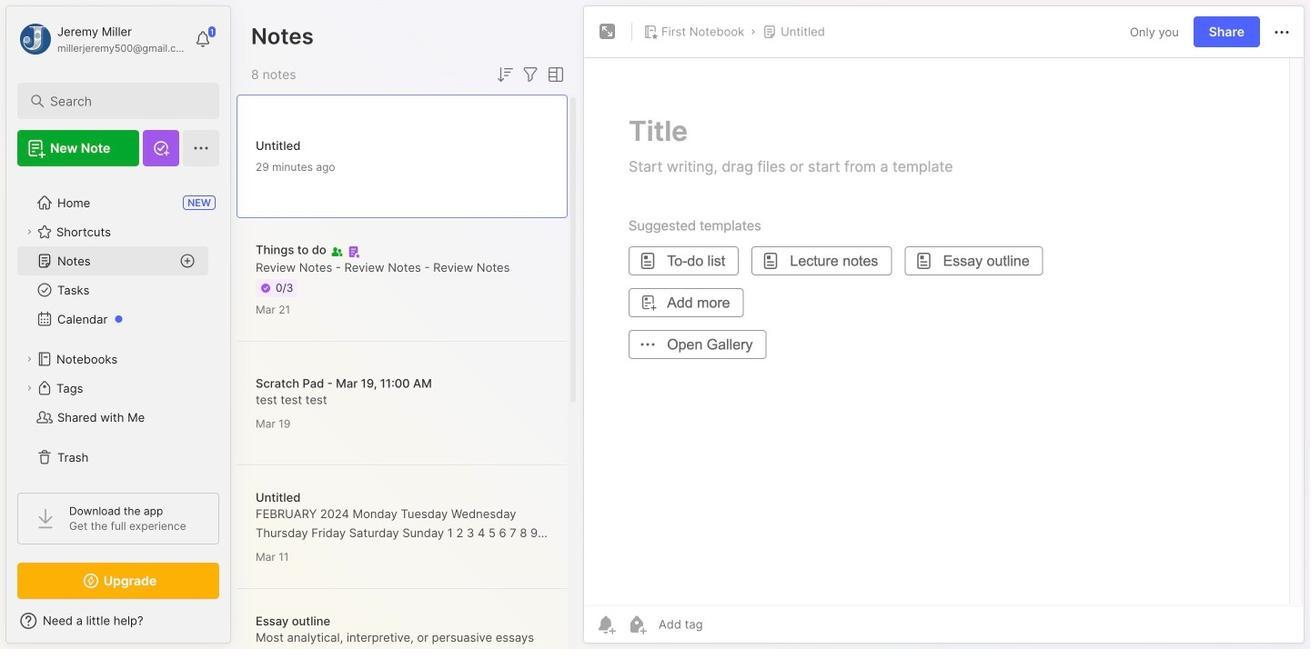 Task type: describe. For each thing, give the bounding box(es) containing it.
none search field inside main 'element'
[[50, 90, 195, 112]]

expand note image
[[597, 21, 619, 43]]

main element
[[0, 0, 237, 650]]

Search text field
[[50, 93, 195, 110]]

add tag image
[[626, 614, 648, 636]]

add a reminder image
[[595, 614, 617, 636]]

View options field
[[541, 64, 567, 86]]

expand notebooks image
[[24, 354, 35, 365]]

expand tags image
[[24, 383, 35, 394]]

Sort options field
[[494, 64, 516, 86]]

click to collapse image
[[230, 616, 243, 638]]



Task type: locate. For each thing, give the bounding box(es) containing it.
None search field
[[50, 90, 195, 112]]

add filters image
[[519, 64, 541, 86]]

tree
[[6, 177, 230, 483]]

Add tag field
[[657, 617, 793, 633]]

Add filters field
[[519, 64, 541, 86]]

more actions image
[[1271, 21, 1293, 43]]

Note Editor text field
[[584, 57, 1304, 606]]

note window element
[[583, 5, 1305, 649]]

Account field
[[17, 21, 186, 57]]

tree inside main 'element'
[[6, 177, 230, 483]]

WHAT'S NEW field
[[6, 607, 230, 636]]

More actions field
[[1271, 20, 1293, 43]]



Task type: vqa. For each thing, say whether or not it's contained in the screenshot.
"tag"
no



